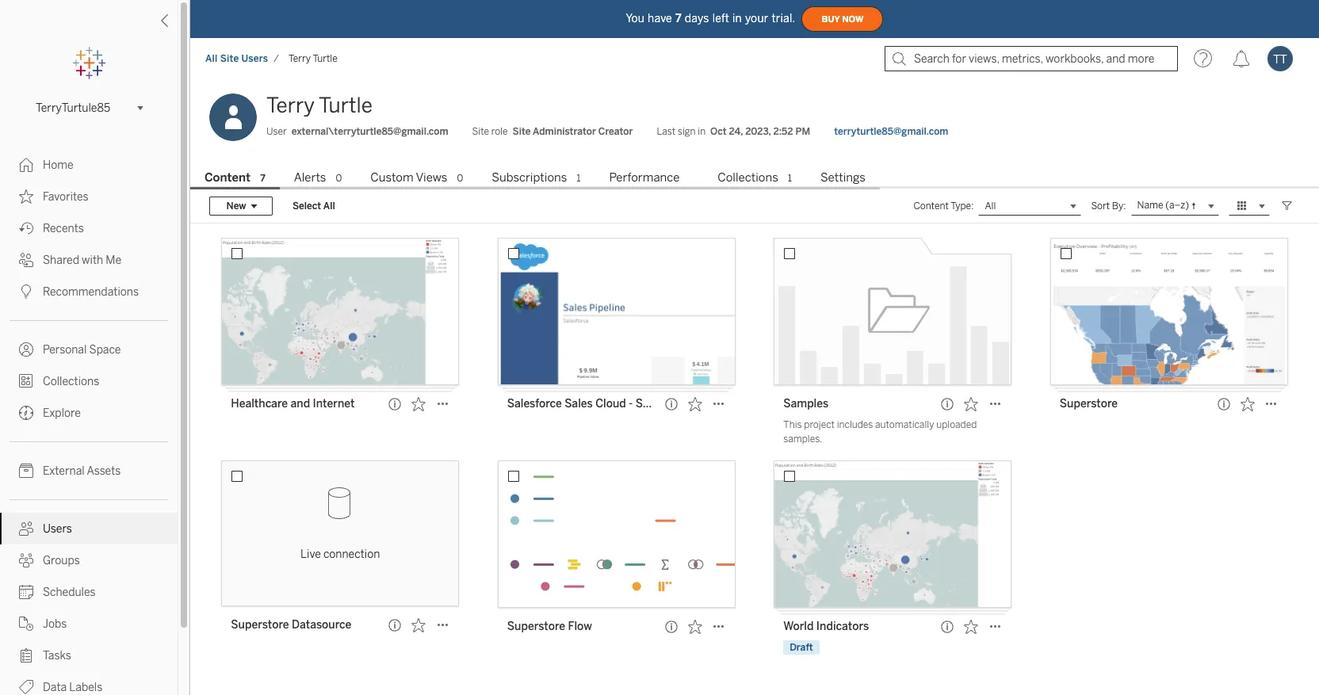 Task type: describe. For each thing, give the bounding box(es) containing it.
datasource
[[292, 619, 352, 632]]

0 vertical spatial in
[[733, 11, 742, 25]]

data labels link
[[0, 672, 178, 695]]

new button
[[209, 197, 273, 216]]

shared with me link
[[0, 244, 178, 276]]

terryturtule85 button
[[29, 98, 148, 117]]

indicators
[[817, 620, 869, 634]]

pm
[[796, 126, 811, 137]]

superstore for superstore flow
[[507, 620, 565, 634]]

salesforce
[[507, 397, 562, 411]]

jobs
[[43, 618, 67, 631]]

0 vertical spatial terry
[[289, 53, 311, 64]]

days
[[685, 11, 709, 25]]

schedules
[[43, 586, 96, 600]]

custom
[[371, 170, 414, 185]]

superstore flow
[[507, 620, 592, 634]]

personal
[[43, 343, 87, 357]]

groups
[[43, 554, 80, 568]]

external\terryturtle85@gmail.com
[[292, 126, 448, 137]]

Search for views, metrics, workbooks, and more text field
[[885, 46, 1178, 71]]

0 vertical spatial users
[[242, 53, 268, 64]]

2 horizontal spatial site
[[513, 126, 531, 137]]

1 for collections
[[788, 173, 792, 184]]

now
[[843, 14, 864, 24]]

internet
[[313, 397, 355, 411]]

personal space
[[43, 343, 121, 357]]

content for content type:
[[914, 201, 949, 212]]

you have 7 days left in your trial.
[[626, 11, 796, 25]]

last
[[657, 126, 676, 137]]

groups link
[[0, 545, 178, 577]]

7 inside sub-spaces tab list
[[260, 173, 265, 184]]

external
[[43, 465, 85, 478]]

content type:
[[914, 201, 974, 212]]

type:
[[951, 201, 974, 212]]

live connection
[[301, 548, 380, 561]]

by:
[[1112, 201, 1126, 212]]

in inside "terry turtle" main content
[[698, 126, 706, 137]]

all site users link
[[205, 52, 269, 65]]

2 sales from the left
[[636, 397, 664, 411]]

assets
[[87, 465, 121, 478]]

buy now
[[822, 14, 864, 24]]

1 horizontal spatial 7
[[676, 11, 682, 25]]

1 horizontal spatial site
[[472, 126, 489, 137]]

buy
[[822, 14, 840, 24]]

1 for subscriptions
[[577, 173, 581, 184]]

performance
[[609, 170, 680, 185]]

user external\terryturtle85@gmail.com
[[266, 126, 448, 137]]

0 vertical spatial terry turtle
[[289, 53, 338, 64]]

all for all site users /
[[205, 53, 218, 64]]

1 sales from the left
[[565, 397, 593, 411]]

labels
[[69, 681, 103, 695]]

your
[[745, 11, 769, 25]]

explore
[[43, 407, 81, 420]]

name (a–z)
[[1138, 200, 1190, 211]]

pipeline
[[667, 397, 708, 411]]

24,
[[729, 126, 743, 137]]

tasks
[[43, 649, 71, 663]]

external assets link
[[0, 455, 178, 487]]

sort by:
[[1092, 201, 1126, 212]]

shared with me
[[43, 254, 121, 267]]

home
[[43, 159, 74, 172]]

shared
[[43, 254, 79, 267]]

user
[[266, 126, 287, 137]]

personal space link
[[0, 334, 178, 366]]

terryturtle85@gmail.com
[[834, 126, 949, 137]]

external assets
[[43, 465, 121, 478]]

sort
[[1092, 201, 1110, 212]]

terry turtle main content
[[190, 79, 1320, 695]]

this
[[784, 419, 802, 431]]

schedules link
[[0, 577, 178, 608]]

tasks link
[[0, 640, 178, 672]]

superstore for superstore
[[1060, 397, 1118, 411]]

buy now button
[[802, 6, 884, 32]]

administrator
[[533, 126, 596, 137]]

0 vertical spatial turtle
[[313, 53, 338, 64]]

name (a–z) button
[[1131, 197, 1220, 216]]

uploaded
[[937, 419, 977, 431]]

sign
[[678, 126, 696, 137]]

2:52
[[774, 126, 793, 137]]

draft
[[790, 642, 813, 653]]

home link
[[0, 149, 178, 181]]

content for content
[[205, 170, 251, 185]]

select
[[293, 201, 321, 212]]

(a–z)
[[1166, 200, 1190, 211]]



Task type: vqa. For each thing, say whether or not it's contained in the screenshot.
Device Preview at the top
no



Task type: locate. For each thing, give the bounding box(es) containing it.
all right type:
[[985, 201, 996, 212]]

explore link
[[0, 397, 178, 429]]

terry inside main content
[[266, 93, 315, 118]]

1 horizontal spatial all
[[323, 201, 335, 212]]

all right select
[[323, 201, 335, 212]]

turtle right /
[[313, 53, 338, 64]]

0 for custom views
[[457, 173, 463, 184]]

settings
[[821, 170, 866, 185]]

0 horizontal spatial collections
[[43, 375, 99, 389]]

grid view image
[[1236, 199, 1250, 213]]

me
[[106, 254, 121, 267]]

all left /
[[205, 53, 218, 64]]

users left /
[[242, 53, 268, 64]]

have
[[648, 11, 672, 25]]

1 vertical spatial terry
[[266, 93, 315, 118]]

views
[[416, 170, 448, 185]]

terry up user
[[266, 93, 315, 118]]

all for all
[[985, 201, 996, 212]]

automatically
[[876, 419, 935, 431]]

2023,
[[746, 126, 771, 137]]

0 horizontal spatial 0
[[336, 173, 342, 184]]

users
[[242, 53, 268, 64], [43, 523, 72, 536]]

data
[[43, 681, 67, 695]]

collections inside sub-spaces tab list
[[718, 170, 779, 185]]

all
[[205, 53, 218, 64], [323, 201, 335, 212], [985, 201, 996, 212]]

terry turtle inside "terry turtle" main content
[[266, 93, 373, 118]]

last sign in oct 24, 2023, 2:52 pm
[[657, 126, 811, 137]]

main navigation. press the up and down arrow keys to access links. element
[[0, 149, 178, 695]]

recommendations link
[[0, 276, 178, 308]]

new
[[226, 201, 246, 212]]

terry turtle right /
[[289, 53, 338, 64]]

custom views
[[371, 170, 448, 185]]

favorites link
[[0, 181, 178, 213]]

users up 'groups'
[[43, 523, 72, 536]]

terry
[[289, 53, 311, 64], [266, 93, 315, 118]]

2 horizontal spatial superstore
[[1060, 397, 1118, 411]]

salesforce sales cloud - sales pipeline
[[507, 397, 708, 411]]

you
[[626, 11, 645, 25]]

2 1 from the left
[[788, 173, 792, 184]]

1 vertical spatial content
[[914, 201, 949, 212]]

7 up 'new' popup button
[[260, 173, 265, 184]]

0 horizontal spatial 1
[[577, 173, 581, 184]]

0 horizontal spatial sales
[[565, 397, 593, 411]]

and
[[291, 397, 310, 411]]

0 for alerts
[[336, 173, 342, 184]]

0 right the views
[[457, 173, 463, 184]]

1 vertical spatial turtle
[[319, 93, 373, 118]]

select all
[[293, 201, 335, 212]]

1 horizontal spatial in
[[733, 11, 742, 25]]

1 vertical spatial collections
[[43, 375, 99, 389]]

content
[[205, 170, 251, 185], [914, 201, 949, 212]]

all site users /
[[205, 53, 279, 64]]

0 horizontal spatial 7
[[260, 173, 265, 184]]

1 horizontal spatial 1
[[788, 173, 792, 184]]

1 horizontal spatial content
[[914, 201, 949, 212]]

name
[[1138, 200, 1164, 211]]

alerts
[[294, 170, 326, 185]]

1 horizontal spatial 0
[[457, 173, 463, 184]]

1 horizontal spatial collections
[[718, 170, 779, 185]]

sales right -
[[636, 397, 664, 411]]

live
[[301, 548, 321, 561]]

role
[[491, 126, 508, 137]]

-
[[629, 397, 633, 411]]

superstore datasource
[[231, 619, 352, 632]]

turtle
[[313, 53, 338, 64], [319, 93, 373, 118]]

world
[[784, 620, 814, 634]]

oct
[[711, 126, 727, 137]]

navigation panel element
[[0, 48, 178, 695]]

2 0 from the left
[[457, 173, 463, 184]]

0
[[336, 173, 342, 184], [457, 173, 463, 184]]

recents
[[43, 222, 84, 236]]

with
[[82, 254, 103, 267]]

content up new at the left of page
[[205, 170, 251, 185]]

collections down 2023,
[[718, 170, 779, 185]]

recommendations
[[43, 285, 139, 299]]

7
[[676, 11, 682, 25], [260, 173, 265, 184]]

superstore for superstore datasource
[[231, 619, 289, 632]]

collections link
[[0, 366, 178, 397]]

space
[[89, 343, 121, 357]]

1 down administrator
[[577, 173, 581, 184]]

site role site administrator creator
[[472, 126, 633, 137]]

1 1 from the left
[[577, 173, 581, 184]]

healthcare and internet
[[231, 397, 355, 411]]

left
[[713, 11, 730, 25]]

site left role
[[472, 126, 489, 137]]

creator
[[599, 126, 633, 137]]

turtle up "user external\terryturtle85@gmail.com"
[[319, 93, 373, 118]]

content left type:
[[914, 201, 949, 212]]

subscriptions
[[492, 170, 567, 185]]

sub-spaces tab list
[[190, 169, 1320, 189]]

collections inside collections link
[[43, 375, 99, 389]]

0 horizontal spatial site
[[220, 53, 239, 64]]

connection
[[324, 548, 380, 561]]

0 vertical spatial content
[[205, 170, 251, 185]]

turtle inside main content
[[319, 93, 373, 118]]

0 horizontal spatial all
[[205, 53, 218, 64]]

terry right /
[[289, 53, 311, 64]]

healthcare
[[231, 397, 288, 411]]

in right sign
[[698, 126, 706, 137]]

cloud
[[596, 397, 626, 411]]

terryturtule85
[[36, 101, 110, 115]]

world indicators
[[784, 620, 869, 634]]

0 horizontal spatial content
[[205, 170, 251, 185]]

site left /
[[220, 53, 239, 64]]

users inside the main navigation. press the up and down arrow keys to access links. element
[[43, 523, 72, 536]]

in right left
[[733, 11, 742, 25]]

samples image
[[774, 238, 1012, 385]]

terry turtle
[[289, 53, 338, 64], [266, 93, 373, 118]]

collections down personal
[[43, 375, 99, 389]]

jobs link
[[0, 608, 178, 640]]

data labels
[[43, 681, 103, 695]]

1 vertical spatial 7
[[260, 173, 265, 184]]

samples
[[784, 397, 829, 411]]

1 vertical spatial users
[[43, 523, 72, 536]]

users link
[[0, 513, 178, 545]]

terryturtle85@gmail.com link
[[834, 125, 949, 139]]

0 right alerts
[[336, 173, 342, 184]]

0 vertical spatial collections
[[718, 170, 779, 185]]

1 vertical spatial in
[[698, 126, 706, 137]]

0 horizontal spatial in
[[698, 126, 706, 137]]

all button
[[979, 197, 1082, 216]]

1 0 from the left
[[336, 173, 342, 184]]

collections
[[718, 170, 779, 185], [43, 375, 99, 389]]

trial.
[[772, 11, 796, 25]]

0 vertical spatial 7
[[676, 11, 682, 25]]

project
[[804, 419, 835, 431]]

1 horizontal spatial superstore
[[507, 620, 565, 634]]

0 horizontal spatial superstore
[[231, 619, 289, 632]]

2 horizontal spatial all
[[985, 201, 996, 212]]

terry turtle element
[[284, 53, 342, 64]]

7 left days
[[676, 11, 682, 25]]

content inside sub-spaces tab list
[[205, 170, 251, 185]]

1 horizontal spatial users
[[242, 53, 268, 64]]

terry turtle up "user external\terryturtle85@gmail.com"
[[266, 93, 373, 118]]

this project includes automatically uploaded samples.
[[784, 419, 977, 445]]

1 horizontal spatial sales
[[636, 397, 664, 411]]

all inside dropdown button
[[985, 201, 996, 212]]

0 horizontal spatial users
[[43, 523, 72, 536]]

samples.
[[784, 434, 823, 445]]

sales left cloud on the bottom
[[565, 397, 593, 411]]

1 vertical spatial terry turtle
[[266, 93, 373, 118]]

superstore
[[1060, 397, 1118, 411], [231, 619, 289, 632], [507, 620, 565, 634]]

all inside button
[[323, 201, 335, 212]]

1 down '2:52'
[[788, 173, 792, 184]]

select all button
[[282, 197, 346, 216]]

site right role
[[513, 126, 531, 137]]



